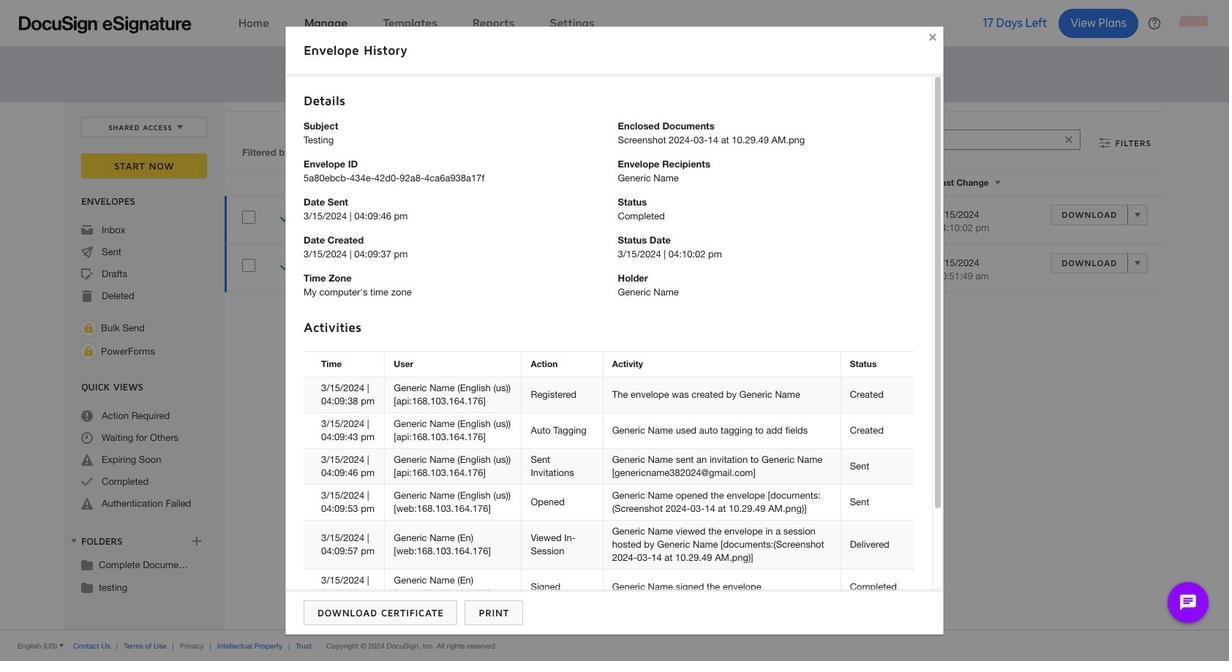 Task type: locate. For each thing, give the bounding box(es) containing it.
folder image
[[81, 559, 93, 571], [81, 582, 93, 593]]

completed image
[[280, 212, 292, 226]]

view folders image
[[68, 535, 80, 547]]

clock image
[[81, 432, 93, 444]]

inbox image
[[81, 225, 93, 236]]

completed image
[[81, 476, 93, 488]]

docusign esignature image
[[19, 16, 192, 33]]

0 vertical spatial folder image
[[81, 559, 93, 571]]

sent image
[[81, 247, 93, 258]]

alert image
[[81, 454, 93, 466]]

1 vertical spatial folder image
[[81, 582, 93, 593]]



Task type: vqa. For each thing, say whether or not it's contained in the screenshot.
region
no



Task type: describe. For each thing, give the bounding box(es) containing it.
trash image
[[81, 290, 93, 302]]

action required image
[[81, 410, 93, 422]]

alert image
[[81, 498, 93, 510]]

completed image
[[280, 260, 292, 274]]

draft image
[[81, 268, 93, 280]]

1 folder image from the top
[[81, 559, 93, 571]]

lock image
[[80, 343, 97, 361]]

more info region
[[0, 630, 1229, 661]]

2 folder image from the top
[[81, 582, 93, 593]]

Search Inbox and Folders text field
[[884, 130, 1058, 149]]

lock image
[[80, 320, 97, 337]]



